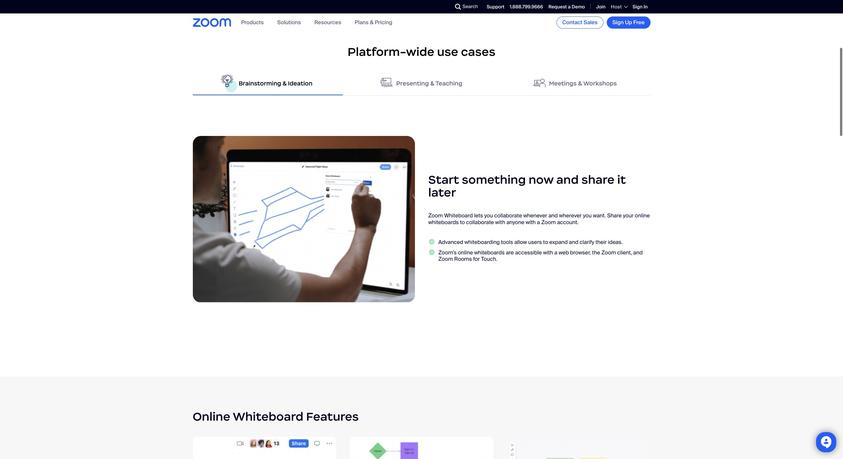 Task type: vqa. For each thing, say whether or not it's contained in the screenshot.
Account. on the right of the page
yes



Task type: describe. For each thing, give the bounding box(es) containing it.
request a demo
[[549, 4, 585, 10]]

the
[[592, 249, 600, 256]]

their
[[596, 238, 607, 246]]

users
[[528, 238, 542, 246]]

host button
[[611, 4, 627, 10]]

sign for sign in
[[633, 4, 643, 10]]

request
[[549, 4, 567, 10]]

sign for sign up free
[[612, 19, 624, 26]]

are
[[506, 249, 514, 256]]

browser,
[[570, 249, 591, 256]]

plans & pricing link
[[355, 19, 392, 26]]

your
[[623, 212, 634, 219]]

in
[[644, 4, 648, 10]]

online inside zoom whiteboard lets you collaborate whenever and wherever you want. share your online whiteboards to collaborate with anyone with a zoom account.
[[635, 212, 650, 219]]

online whiteboard features
[[193, 409, 359, 424]]

contact sales
[[562, 19, 598, 26]]

account.
[[557, 219, 579, 226]]

& for teaching
[[430, 80, 434, 87]]

zoom's
[[438, 249, 457, 256]]

person infront of a computer image
[[534, 77, 546, 89]]

rooms
[[454, 255, 472, 262]]

lightbulb image
[[221, 75, 233, 87]]

drawing on whiteboard with fingers image
[[193, 136, 415, 303]]

lets
[[474, 212, 483, 219]]

tools
[[501, 238, 513, 246]]

products
[[241, 19, 264, 26]]

1 horizontal spatial collaborate
[[494, 212, 522, 219]]

presenting & teaching
[[396, 80, 462, 87]]

whiteboarding
[[465, 238, 500, 246]]

zoom whiteboard lets you collaborate whenever and wherever you want. share your online whiteboards to collaborate with anyone with a zoom account.
[[428, 212, 650, 226]]

advanced
[[438, 238, 463, 246]]

to inside zoom whiteboard lets you collaborate whenever and wherever you want. share your online whiteboards to collaborate with anyone with a zoom account.
[[460, 219, 465, 226]]

clarify
[[580, 238, 594, 246]]

whiteboard for online
[[233, 409, 303, 424]]

zoom's online whiteboards are accessible with a web browser, the zoom client, and zoom rooms for touch.
[[438, 249, 643, 262]]

1.888.799.9666 link
[[510, 4, 543, 10]]

advanced whiteboarding tools allow users to expand and clarify their ideas.
[[438, 238, 623, 246]]

meetings & workshops
[[549, 80, 617, 87]]

& for workshops
[[578, 80, 582, 87]]

expand
[[549, 238, 568, 246]]

search
[[463, 3, 478, 9]]

search image
[[455, 4, 461, 10]]

contact
[[562, 19, 582, 26]]

start something now and share it later
[[428, 172, 626, 200]]

request a demo link
[[549, 4, 585, 10]]

meetings & workshops button
[[500, 72, 650, 95]]

features
[[306, 409, 359, 424]]

solutions button
[[277, 19, 301, 26]]

share
[[607, 212, 622, 219]]

brainstorming
[[239, 80, 281, 87]]

1 you from the left
[[484, 212, 493, 219]]

something
[[462, 172, 526, 187]]

brainstorming & ideation button
[[193, 72, 343, 95]]

and inside "zoom's online whiteboards are accessible with a web browser, the zoom client, and zoom rooms for touch."
[[633, 249, 643, 256]]

sign in
[[633, 4, 648, 10]]

1 horizontal spatial with
[[526, 219, 536, 226]]

allow
[[514, 238, 527, 246]]

zoom left "account."
[[541, 219, 556, 226]]

demo
[[572, 4, 585, 10]]

a inside "zoom's online whiteboards are accessible with a web browser, the zoom client, and zoom rooms for touch."
[[554, 249, 557, 256]]

join link
[[596, 4, 606, 10]]

support link
[[487, 4, 504, 10]]



Task type: locate. For each thing, give the bounding box(es) containing it.
free
[[633, 19, 645, 26]]

and up browser,
[[569, 238, 578, 246]]

plans
[[355, 19, 369, 26]]

sign
[[633, 4, 643, 10], [612, 19, 624, 26]]

0 horizontal spatial sign
[[612, 19, 624, 26]]

with right anyone in the right of the page
[[526, 219, 536, 226]]

now
[[529, 172, 554, 187]]

you right lets
[[484, 212, 493, 219]]

person prsenting to a crowd image
[[381, 77, 393, 88]]

0 vertical spatial to
[[460, 219, 465, 226]]

& inside brainstorming & ideation button
[[283, 80, 287, 87]]

contact sales link
[[557, 16, 603, 29]]

0 vertical spatial whiteboards
[[428, 219, 459, 226]]

sign up free link
[[607, 16, 650, 29]]

2 you from the left
[[583, 212, 592, 219]]

1 vertical spatial sign
[[612, 19, 624, 26]]

0 horizontal spatial with
[[495, 219, 505, 226]]

tabs tab list
[[193, 72, 650, 96]]

to left lets
[[460, 219, 465, 226]]

& left teaching
[[430, 80, 434, 87]]

& for pricing
[[370, 19, 374, 26]]

whiteboards inside "zoom's online whiteboards are accessible with a web browser, the zoom client, and zoom rooms for touch."
[[474, 249, 505, 256]]

pricing
[[375, 19, 392, 26]]

1 horizontal spatial online
[[635, 212, 650, 219]]

video player application
[[422, 0, 843, 26]]

online
[[193, 409, 230, 424]]

None search field
[[430, 1, 457, 12]]

to
[[460, 219, 465, 226], [543, 238, 548, 246]]

join
[[596, 4, 606, 10]]

brainstorming & ideation tab panel
[[193, 123, 650, 323]]

collaborate
[[494, 212, 522, 219], [466, 219, 494, 226]]

a up users
[[537, 219, 540, 226]]

host
[[611, 4, 622, 10]]

whiteboards up advanced
[[428, 219, 459, 226]]

online
[[635, 212, 650, 219], [458, 249, 473, 256]]

& inside meetings & workshops button
[[578, 80, 582, 87]]

touch.
[[481, 255, 497, 262]]

0 vertical spatial sign
[[633, 4, 643, 10]]

teaching
[[436, 80, 462, 87]]

sign left up
[[612, 19, 624, 26]]

& left ideation
[[283, 80, 287, 87]]

brainstorming & ideation
[[239, 80, 312, 87]]

it
[[617, 172, 626, 187]]

zoom down later
[[428, 212, 443, 219]]

collaborate up "whiteboarding"
[[466, 219, 494, 226]]

online right your
[[635, 212, 650, 219]]

1.888.799.9666
[[510, 4, 543, 10]]

1 horizontal spatial to
[[543, 238, 548, 246]]

solutions
[[277, 19, 301, 26]]

& right plans
[[370, 19, 374, 26]]

online left for
[[458, 249, 473, 256]]

plans & pricing
[[355, 19, 392, 26]]

& inside presenting & teaching button
[[430, 80, 434, 87]]

1 vertical spatial whiteboards
[[474, 249, 505, 256]]

sign left the in
[[633, 4, 643, 10]]

whiteboards down "whiteboarding"
[[474, 249, 505, 256]]

whenever
[[523, 212, 547, 219]]

cases
[[461, 44, 496, 59]]

meetings
[[549, 80, 577, 87]]

2 horizontal spatial with
[[543, 249, 553, 256]]

1 vertical spatial online
[[458, 249, 473, 256]]

to right users
[[543, 238, 548, 246]]

start
[[428, 172, 459, 187]]

zoom logo image
[[193, 18, 231, 27]]

and
[[556, 172, 579, 187], [549, 212, 558, 219], [569, 238, 578, 246], [633, 249, 643, 256]]

sign up free
[[612, 19, 645, 26]]

ideas.
[[608, 238, 623, 246]]

sign in link
[[633, 4, 648, 10]]

workshops
[[583, 80, 617, 87]]

collaborate up tools
[[494, 212, 522, 219]]

& for ideation
[[283, 80, 287, 87]]

up
[[625, 19, 632, 26]]

zoom down the ideas.
[[601, 249, 616, 256]]

whiteboard inside zoom whiteboard lets you collaborate whenever and wherever you want. share your online whiteboards to collaborate with anyone with a zoom account.
[[444, 212, 473, 219]]

a left demo
[[568, 4, 571, 10]]

resources
[[314, 19, 341, 26]]

a left web in the right of the page
[[554, 249, 557, 256]]

0 horizontal spatial whiteboard
[[233, 409, 303, 424]]

and inside zoom whiteboard lets you collaborate whenever and wherever you want. share your online whiteboards to collaborate with anyone with a zoom account.
[[549, 212, 558, 219]]

1 vertical spatial whiteboard
[[233, 409, 303, 424]]

and left wherever
[[549, 212, 558, 219]]

1 horizontal spatial sign
[[633, 4, 643, 10]]

support
[[487, 4, 504, 10]]

& right meetings
[[578, 80, 582, 87]]

0 horizontal spatial whiteboards
[[428, 219, 459, 226]]

presenting
[[396, 80, 429, 87]]

platform-
[[348, 44, 406, 59]]

zoom left rooms
[[438, 255, 453, 262]]

you
[[484, 212, 493, 219], [583, 212, 592, 219]]

accessible
[[515, 249, 542, 256]]

and inside start something now and share it later
[[556, 172, 579, 187]]

resources button
[[314, 19, 341, 26]]

search image
[[455, 4, 461, 10]]

whiteboards
[[428, 219, 459, 226], [474, 249, 505, 256]]

for
[[473, 255, 480, 262]]

with
[[495, 219, 505, 226], [526, 219, 536, 226], [543, 249, 553, 256]]

wherever
[[559, 212, 582, 219]]

0 horizontal spatial online
[[458, 249, 473, 256]]

0 vertical spatial online
[[635, 212, 650, 219]]

products button
[[241, 19, 264, 26]]

1 vertical spatial to
[[543, 238, 548, 246]]

a
[[568, 4, 571, 10], [537, 219, 540, 226], [554, 249, 557, 256]]

and right client,
[[633, 249, 643, 256]]

later
[[428, 185, 456, 200]]

and right now
[[556, 172, 579, 187]]

sales
[[584, 19, 598, 26]]

0 horizontal spatial you
[[484, 212, 493, 219]]

0 horizontal spatial to
[[460, 219, 465, 226]]

anyone
[[507, 219, 524, 226]]

1 horizontal spatial whiteboard
[[444, 212, 473, 219]]

zoom
[[428, 212, 443, 219], [541, 219, 556, 226], [601, 249, 616, 256], [438, 255, 453, 262]]

1 horizontal spatial a
[[554, 249, 557, 256]]

1 horizontal spatial you
[[583, 212, 592, 219]]

2 horizontal spatial a
[[568, 4, 571, 10]]

0 vertical spatial whiteboard
[[444, 212, 473, 219]]

use
[[437, 44, 458, 59]]

a inside zoom whiteboard lets you collaborate whenever and wherever you want. share your online whiteboards to collaborate with anyone with a zoom account.
[[537, 219, 540, 226]]

presenting & teaching button
[[346, 72, 497, 95]]

with inside "zoom's online whiteboards are accessible with a web browser, the zoom client, and zoom rooms for touch."
[[543, 249, 553, 256]]

with down expand
[[543, 249, 553, 256]]

whiteboard
[[444, 212, 473, 219], [233, 409, 303, 424]]

online inside "zoom's online whiteboards are accessible with a web browser, the zoom client, and zoom rooms for touch."
[[458, 249, 473, 256]]

2 vertical spatial a
[[554, 249, 557, 256]]

0 horizontal spatial a
[[537, 219, 540, 226]]

whiteboard for zoom
[[444, 212, 473, 219]]

web
[[559, 249, 569, 256]]

&
[[370, 19, 374, 26], [283, 80, 287, 87], [430, 80, 434, 87], [578, 80, 582, 87]]

1 vertical spatial a
[[537, 219, 540, 226]]

1 horizontal spatial whiteboards
[[474, 249, 505, 256]]

you left want.
[[583, 212, 592, 219]]

ideation
[[288, 80, 312, 87]]

whiteboards inside zoom whiteboard lets you collaborate whenever and wherever you want. share your online whiteboards to collaborate with anyone with a zoom account.
[[428, 219, 459, 226]]

share
[[582, 172, 615, 187]]

client,
[[617, 249, 632, 256]]

wide
[[406, 44, 434, 59]]

with left anyone in the right of the page
[[495, 219, 505, 226]]

sign inside "link"
[[612, 19, 624, 26]]

0 vertical spatial a
[[568, 4, 571, 10]]

platform-wide use cases
[[348, 44, 496, 59]]

want.
[[593, 212, 606, 219]]

0 horizontal spatial collaborate
[[466, 219, 494, 226]]



